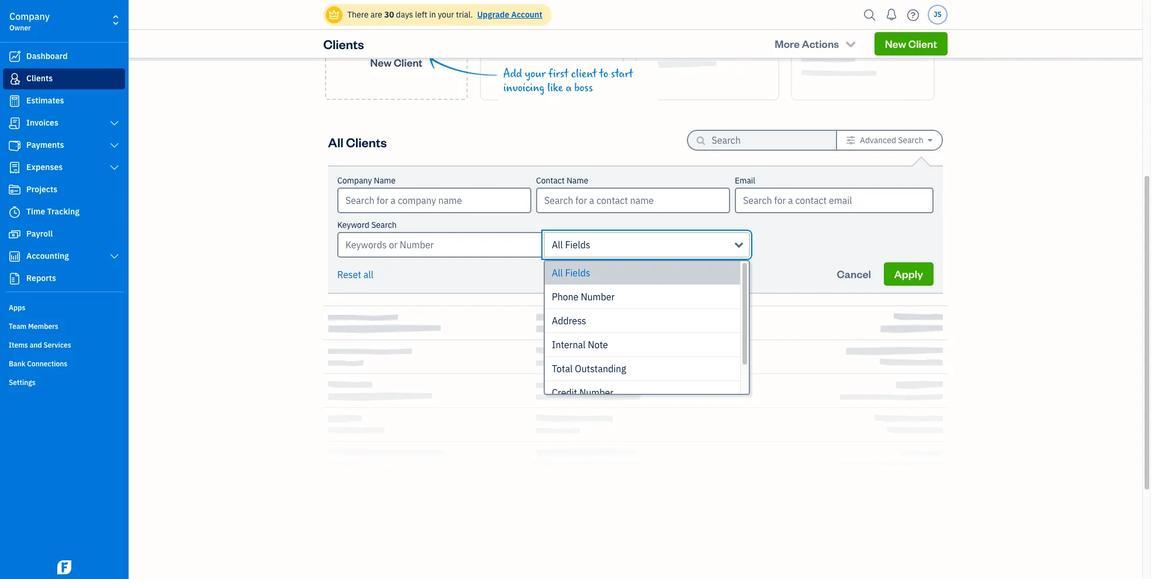 Task type: locate. For each thing, give the bounding box(es) containing it.
settings link
[[3, 374, 125, 391]]

1 horizontal spatial your
[[525, 67, 546, 81]]

clients down crown icon
[[323, 36, 364, 52]]

0 vertical spatial new client
[[885, 37, 937, 50]]

Keywords or Number text field
[[337, 232, 544, 258]]

number inside credit number option
[[580, 387, 614, 399]]

1 horizontal spatial search
[[898, 135, 924, 146]]

1 horizontal spatial new client
[[885, 37, 937, 50]]

add your first client to start invoicing like a boss
[[503, 67, 633, 95]]

time
[[26, 206, 45, 217]]

company
[[9, 11, 50, 22], [337, 175, 372, 186]]

name for contact name
[[567, 175, 588, 186]]

name
[[374, 175, 396, 186], [567, 175, 588, 186]]

1 horizontal spatial new
[[885, 37, 906, 50]]

1 vertical spatial all fields
[[552, 267, 590, 279]]

30
[[384, 9, 394, 20]]

chevron large down image down estimates link
[[109, 119, 120, 128]]

2 name from the left
[[567, 175, 588, 186]]

phone number
[[552, 291, 615, 303]]

dashboard link
[[3, 46, 125, 67]]

all fields
[[552, 239, 590, 251], [552, 267, 590, 279]]

2 vertical spatial all
[[552, 267, 563, 279]]

total outstanding
[[552, 363, 626, 375]]

keyword search
[[337, 220, 397, 230]]

left
[[415, 9, 427, 20]]

accounting link
[[3, 246, 125, 267]]

1 vertical spatial new
[[370, 55, 392, 69]]

search for keyword search
[[371, 220, 397, 230]]

fields inside option
[[565, 267, 590, 279]]

1 vertical spatial your
[[525, 67, 546, 81]]

and
[[30, 341, 42, 350]]

contact
[[536, 175, 565, 186]]

phone number option
[[545, 285, 740, 309]]

outstanding
[[575, 363, 626, 375]]

all
[[328, 134, 344, 150], [552, 239, 563, 251], [552, 267, 563, 279]]

name down all clients
[[374, 175, 396, 186]]

0 horizontal spatial name
[[374, 175, 396, 186]]

payroll
[[26, 229, 53, 239]]

client image
[[8, 73, 22, 85]]

chevron large down image inside expenses link
[[109, 163, 120, 172]]

1 vertical spatial clients
[[26, 73, 53, 84]]

number right phone
[[581, 291, 615, 303]]

2 fields from the top
[[565, 267, 590, 279]]

company down all clients
[[337, 175, 372, 186]]

credit number
[[552, 387, 614, 399]]

1 vertical spatial company
[[337, 175, 372, 186]]

0 horizontal spatial new client
[[370, 55, 423, 69]]

all inside field
[[552, 239, 563, 251]]

0 vertical spatial fields
[[565, 239, 590, 251]]

all fields inside field
[[552, 239, 590, 251]]

are
[[371, 9, 382, 20]]

more actions
[[775, 37, 839, 50]]

0 vertical spatial number
[[581, 291, 615, 303]]

chevron large down image up the projects link
[[109, 163, 120, 172]]

company for name
[[337, 175, 372, 186]]

number
[[581, 291, 615, 303], [580, 387, 614, 399]]

chevron large down image inside invoices link
[[109, 119, 120, 128]]

1 name from the left
[[374, 175, 396, 186]]

crown image
[[328, 8, 340, 21]]

search right keyword
[[371, 220, 397, 230]]

your right 'in'
[[438, 9, 454, 20]]

fields
[[565, 239, 590, 251], [565, 267, 590, 279]]

1 chevron large down image from the top
[[109, 119, 120, 128]]

team
[[9, 322, 26, 331]]

2 all fields from the top
[[552, 267, 590, 279]]

company for owner
[[9, 11, 50, 22]]

0 horizontal spatial search
[[371, 220, 397, 230]]

client down plus image
[[394, 55, 423, 69]]

1 vertical spatial search
[[371, 220, 397, 230]]

credit number option
[[545, 381, 740, 405]]

total
[[552, 363, 573, 375]]

0 horizontal spatial your
[[438, 9, 454, 20]]

1 vertical spatial new client
[[370, 55, 423, 69]]

freshbooks image
[[55, 561, 74, 575]]

add
[[503, 67, 522, 81]]

items
[[9, 341, 28, 350]]

1 horizontal spatial name
[[567, 175, 588, 186]]

0 horizontal spatial company
[[9, 11, 50, 22]]

number down outstanding
[[580, 387, 614, 399]]

0 horizontal spatial new client link
[[325, 4, 468, 100]]

chevron large down image
[[109, 119, 120, 128], [109, 141, 120, 150], [109, 163, 120, 172], [109, 252, 120, 261]]

0 horizontal spatial client
[[394, 55, 423, 69]]

members
[[28, 322, 58, 331]]

name right contact
[[567, 175, 588, 186]]

plus image
[[390, 34, 403, 46]]

advanced search button
[[837, 131, 942, 150]]

clients up estimates
[[26, 73, 53, 84]]

company name
[[337, 175, 396, 186]]

new client down go to help image
[[885, 37, 937, 50]]

1 vertical spatial fields
[[565, 267, 590, 279]]

project image
[[8, 184, 22, 196]]

cancel
[[837, 267, 871, 281]]

2 chevron large down image from the top
[[109, 141, 120, 150]]

there are 30 days left in your trial. upgrade account
[[347, 9, 542, 20]]

client
[[908, 37, 937, 50], [394, 55, 423, 69]]

1 vertical spatial all
[[552, 239, 563, 251]]

payments
[[26, 140, 64, 150]]

services
[[44, 341, 71, 350]]

search inside dropdown button
[[898, 135, 924, 146]]

3 chevron large down image from the top
[[109, 163, 120, 172]]

new client link
[[325, 4, 468, 100], [874, 32, 948, 56]]

name for company name
[[374, 175, 396, 186]]

js
[[934, 10, 942, 19]]

phone
[[552, 291, 579, 303]]

chevron large down image up expenses link
[[109, 141, 120, 150]]

1 horizontal spatial company
[[337, 175, 372, 186]]

0 vertical spatial all fields
[[552, 239, 590, 251]]

dashboard image
[[8, 51, 22, 63]]

start
[[611, 67, 633, 81]]

new down plus image
[[370, 55, 392, 69]]

0 vertical spatial search
[[898, 135, 924, 146]]

1 horizontal spatial new client link
[[874, 32, 948, 56]]

0 vertical spatial company
[[9, 11, 50, 22]]

estimate image
[[8, 95, 22, 107]]

new client
[[885, 37, 937, 50], [370, 55, 423, 69]]

internal note
[[552, 339, 608, 351]]

items and services
[[9, 341, 71, 350]]

number inside phone number option
[[581, 291, 615, 303]]

4 chevron large down image from the top
[[109, 252, 120, 261]]

new client down plus image
[[370, 55, 423, 69]]

search left caretdown image
[[898, 135, 924, 146]]

chevron large down image for invoices
[[109, 119, 120, 128]]

client down go to help image
[[908, 37, 937, 50]]

email
[[735, 175, 755, 186]]

invoice image
[[8, 118, 22, 129]]

1 fields from the top
[[565, 239, 590, 251]]

your up invoicing
[[525, 67, 546, 81]]

list box
[[545, 261, 749, 405]]

new down notifications icon
[[885, 37, 906, 50]]

company inside main element
[[9, 11, 50, 22]]

new
[[885, 37, 906, 50], [370, 55, 392, 69]]

settings
[[9, 378, 36, 387]]

1 vertical spatial number
[[580, 387, 614, 399]]

search
[[898, 135, 924, 146], [371, 220, 397, 230]]

bank
[[9, 360, 25, 368]]

search for advanced search
[[898, 135, 924, 146]]

team members link
[[3, 317, 125, 335]]

chevron large down image for accounting
[[109, 252, 120, 261]]

company up owner
[[9, 11, 50, 22]]

reset
[[337, 269, 361, 281]]

invoices link
[[3, 113, 125, 134]]

clients up company name
[[346, 134, 387, 150]]

all fields for list box containing all fields
[[552, 267, 590, 279]]

your inside add your first client to start invoicing like a boss
[[525, 67, 546, 81]]

Search for a contact name text field
[[537, 189, 729, 212]]

0 horizontal spatial new
[[370, 55, 392, 69]]

all fields inside option
[[552, 267, 590, 279]]

apps link
[[3, 299, 125, 316]]

first
[[548, 67, 569, 81]]

chevron large down image up reports link
[[109, 252, 120, 261]]

contact name
[[536, 175, 588, 186]]

0 vertical spatial new
[[885, 37, 906, 50]]

number for phone number
[[581, 291, 615, 303]]

1 horizontal spatial client
[[908, 37, 937, 50]]

1 all fields from the top
[[552, 239, 590, 251]]

expense image
[[8, 162, 22, 174]]



Task type: vqa. For each thing, say whether or not it's contained in the screenshot.
results
no



Task type: describe. For each thing, give the bounding box(es) containing it.
reports
[[26, 273, 56, 284]]

owner
[[9, 23, 31, 32]]

caretdown image
[[928, 136, 933, 145]]

advanced
[[860, 135, 896, 146]]

credit
[[552, 387, 577, 399]]

upgrade
[[477, 9, 509, 20]]

invoicing
[[503, 81, 545, 95]]

settings image
[[846, 136, 856, 145]]

apply
[[894, 267, 923, 281]]

0 vertical spatial clients
[[323, 36, 364, 52]]

fields inside field
[[565, 239, 590, 251]]

chevron large down image for expenses
[[109, 163, 120, 172]]

all fields for all fields field
[[552, 239, 590, 251]]

chevron large down image for payments
[[109, 141, 120, 150]]

chart image
[[8, 251, 22, 263]]

invoices
[[26, 118, 58, 128]]

team members
[[9, 322, 58, 331]]

tracking
[[47, 206, 80, 217]]

upgrade account link
[[475, 9, 542, 20]]

go to help image
[[904, 6, 923, 24]]

report image
[[8, 273, 22, 285]]

advanced search
[[860, 135, 924, 146]]

more actions button
[[764, 32, 868, 56]]

a
[[566, 81, 572, 95]]

payroll link
[[3, 224, 125, 245]]

address option
[[545, 309, 740, 333]]

time tracking
[[26, 206, 80, 217]]

2 vertical spatial clients
[[346, 134, 387, 150]]

1 vertical spatial client
[[394, 55, 423, 69]]

time tracking link
[[3, 202, 125, 223]]

clients inside main element
[[26, 73, 53, 84]]

projects link
[[3, 179, 125, 201]]

projects
[[26, 184, 57, 195]]

address
[[552, 315, 586, 327]]

days
[[396, 9, 413, 20]]

trial.
[[456, 9, 473, 20]]

estimates
[[26, 95, 64, 106]]

reports link
[[3, 268, 125, 289]]

reset all
[[337, 269, 374, 281]]

expenses link
[[3, 157, 125, 178]]

client
[[571, 67, 597, 81]]

in
[[429, 9, 436, 20]]

number for credit number
[[580, 387, 614, 399]]

timer image
[[8, 206, 22, 218]]

internal
[[552, 339, 586, 351]]

0 vertical spatial client
[[908, 37, 937, 50]]

main element
[[0, 0, 158, 579]]

notifications image
[[882, 3, 901, 26]]

accounting
[[26, 251, 69, 261]]

like
[[547, 81, 563, 95]]

all
[[364, 269, 374, 281]]

estimates link
[[3, 91, 125, 112]]

account
[[511, 9, 542, 20]]

dashboard
[[26, 51, 68, 61]]

items and services link
[[3, 336, 125, 354]]

there
[[347, 9, 369, 20]]

Search for a contact email text field
[[736, 189, 933, 212]]

total outstanding option
[[545, 357, 740, 381]]

boss
[[574, 81, 593, 95]]

js button
[[928, 5, 948, 25]]

keyword
[[337, 220, 369, 230]]

note
[[588, 339, 608, 351]]

internal note option
[[545, 333, 740, 357]]

all fields option
[[545, 261, 740, 285]]

Search for a company name text field
[[339, 189, 530, 212]]

all clients
[[328, 134, 387, 150]]

to
[[599, 67, 608, 81]]

all inside option
[[552, 267, 563, 279]]

actions
[[802, 37, 839, 50]]

bank connections link
[[3, 355, 125, 372]]

cancel button
[[826, 263, 882, 286]]

clients link
[[3, 68, 125, 89]]

All Fields field
[[544, 232, 750, 258]]

payments link
[[3, 135, 125, 156]]

bank connections
[[9, 360, 67, 368]]

money image
[[8, 229, 22, 240]]

expenses
[[26, 162, 63, 172]]

0 vertical spatial your
[[438, 9, 454, 20]]

chevrondown image
[[844, 38, 858, 50]]

list box containing all fields
[[545, 261, 749, 405]]

company owner
[[9, 11, 50, 32]]

payment image
[[8, 140, 22, 151]]

apply button
[[884, 263, 934, 286]]

0 vertical spatial all
[[328, 134, 344, 150]]

reset all button
[[337, 268, 374, 282]]

connections
[[27, 360, 67, 368]]

search image
[[861, 6, 879, 24]]

apps
[[9, 303, 25, 312]]

more
[[775, 37, 800, 50]]

Search text field
[[712, 131, 817, 150]]



